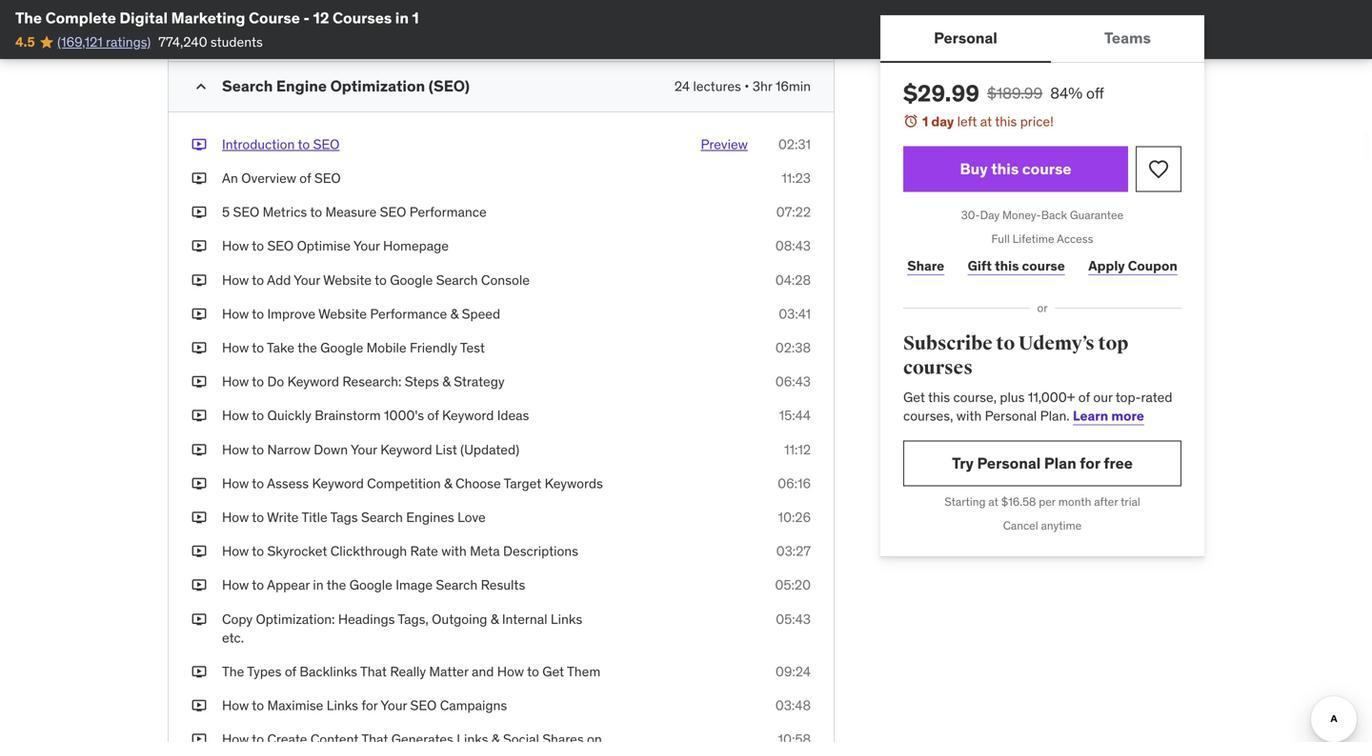 Task type: locate. For each thing, give the bounding box(es) containing it.
the types of backlinks that really matter and how to get them
[[222, 663, 601, 680]]

how to take the google mobile friendly test
[[222, 339, 485, 356]]

your right down
[[351, 441, 377, 458]]

competition
[[367, 475, 441, 492]]

seo up 'homepage'
[[380, 204, 406, 221]]

how left "improve"
[[222, 305, 249, 323]]

buy
[[960, 159, 988, 179]]

personal
[[934, 28, 998, 48], [985, 407, 1037, 424], [977, 453, 1041, 473]]

30-day money-back guarantee full lifetime access
[[961, 208, 1124, 246]]

4 xsmall image from the top
[[192, 373, 207, 391]]

how to skyrocket clickthrough rate with meta descriptions
[[222, 543, 578, 560]]

0 vertical spatial for
[[1080, 453, 1100, 473]]

money-
[[1003, 208, 1041, 223]]

complete
[[45, 8, 116, 28]]

courses,
[[903, 407, 953, 424]]

xsmall image
[[192, 169, 207, 188], [192, 237, 207, 256], [192, 271, 207, 290], [192, 305, 207, 324], [192, 339, 207, 357], [192, 441, 207, 459], [192, 542, 207, 561], [192, 576, 207, 595], [192, 663, 207, 681], [192, 731, 207, 742]]

copywriting
[[305, 20, 377, 37]]

course,
[[953, 389, 997, 406]]

7 xsmall image from the top
[[192, 508, 207, 527]]

buy this course
[[960, 159, 1072, 179]]

console
[[481, 271, 530, 289]]

access
[[1057, 231, 1093, 246]]

0 vertical spatial the
[[298, 339, 317, 356]]

keyword up tags
[[312, 475, 364, 492]]

alarm image
[[903, 113, 919, 129]]

this down $29.99 $189.99 84% off
[[995, 113, 1017, 130]]

website up the how to take the google mobile friendly test on the left top of page
[[318, 305, 367, 323]]

tags
[[330, 509, 358, 526]]

to down types
[[252, 697, 264, 714]]

0 vertical spatial with
[[957, 407, 982, 424]]

how down 5
[[222, 238, 249, 255]]

to left appear
[[252, 577, 264, 594]]

performance
[[410, 204, 487, 221], [370, 305, 447, 323]]

08:43
[[775, 238, 811, 255]]

xsmall image for how to take the google mobile friendly test
[[192, 339, 207, 357]]

xsmall image for how to write title tags search engines love
[[192, 508, 207, 527]]

your
[[353, 238, 380, 255], [294, 271, 320, 289], [351, 441, 377, 458], [381, 697, 407, 714]]

starting
[[945, 495, 986, 509]]

the up headings
[[327, 577, 346, 594]]

google down how to improve website performance & speed
[[320, 339, 363, 356]]

to for how to seo optimise your homepage
[[252, 238, 264, 255]]

this inside get this course, plus 11,000+ of our top-rated courses, with personal plan.
[[928, 389, 950, 406]]

measure
[[325, 204, 377, 221]]

tab list
[[881, 15, 1205, 63]]

how left do
[[222, 373, 249, 390]]

an
[[222, 170, 238, 187]]

appear
[[267, 577, 310, 594]]

to for subscribe to udemy's top courses
[[996, 332, 1015, 355]]

this for buy
[[991, 159, 1019, 179]]

1 right alarm image
[[922, 113, 928, 130]]

0 horizontal spatial with
[[441, 543, 467, 560]]

1 vertical spatial personal
[[985, 407, 1037, 424]]

1 vertical spatial performance
[[370, 305, 447, 323]]

image
[[396, 577, 433, 594]]

to up an overview of seo
[[298, 136, 310, 153]]

tab list containing personal
[[881, 15, 1205, 63]]

courses
[[333, 8, 392, 28]]

your up how to add your website to google search console
[[353, 238, 380, 255]]

1 vertical spatial get
[[542, 663, 564, 680]]

google down the clickthrough
[[349, 577, 392, 594]]

to left assess
[[252, 475, 264, 492]]

1 vertical spatial links
[[327, 697, 358, 714]]

xsmall image for an overview of seo
[[192, 169, 207, 188]]

0 horizontal spatial the
[[15, 8, 42, 28]]

how left add
[[222, 271, 249, 289]]

xsmall image for how to seo optimise your homepage
[[192, 237, 207, 256]]

website down how to seo optimise your homepage
[[323, 271, 372, 289]]

the left types
[[222, 663, 244, 680]]

assignment
[[222, 20, 293, 37]]

9 xsmall image from the top
[[192, 663, 207, 681]]

tags,
[[398, 611, 429, 628]]

& inside copy optimization: headings tags, outgoing & internal links etc.
[[491, 611, 499, 628]]

1 horizontal spatial the
[[327, 577, 346, 594]]

1 horizontal spatial 1
[[922, 113, 928, 130]]

3 xsmall image from the top
[[192, 203, 207, 222]]

1 horizontal spatial -
[[303, 8, 310, 28]]

10 xsmall image from the top
[[192, 731, 207, 742]]

try personal plan for free
[[952, 453, 1133, 473]]

1 vertical spatial the
[[327, 577, 346, 594]]

how to quickly brainstorm 1000's of keyword ideas
[[222, 407, 529, 424]]

1 vertical spatial 1
[[922, 113, 928, 130]]

0 horizontal spatial the
[[298, 339, 317, 356]]

keyword down the '1000's'
[[380, 441, 432, 458]]

the up 4.5
[[15, 8, 42, 28]]

6 xsmall image from the top
[[192, 474, 207, 493]]

search
[[222, 76, 273, 96], [436, 271, 478, 289], [361, 509, 403, 526], [436, 577, 478, 594]]

website
[[323, 271, 372, 289], [318, 305, 367, 323]]

& left "choose"
[[444, 475, 452, 492]]

774,240 students
[[158, 33, 263, 50]]

2 course from the top
[[1022, 257, 1065, 274]]

get this course, plus 11,000+ of our top-rated courses, with personal plan.
[[903, 389, 1173, 424]]

to down metrics
[[252, 238, 264, 255]]

with right rate
[[441, 543, 467, 560]]

1 horizontal spatial with
[[957, 407, 982, 424]]

0 horizontal spatial in
[[313, 577, 324, 594]]

3 xsmall image from the top
[[192, 271, 207, 290]]

0 vertical spatial personal
[[934, 28, 998, 48]]

personal up the $29.99 at top
[[934, 28, 998, 48]]

at left $16.58
[[989, 495, 999, 509]]

skyrocket
[[267, 543, 327, 560]]

this for gift
[[995, 257, 1019, 274]]

how for how to seo optimise your homepage
[[222, 238, 249, 255]]

2 xsmall image from the top
[[192, 135, 207, 154]]

keyword right do
[[287, 373, 339, 390]]

small image
[[192, 77, 211, 96]]

&
[[450, 305, 459, 323], [442, 373, 451, 390], [444, 475, 452, 492], [491, 611, 499, 628]]

narrow
[[267, 441, 311, 458]]

how left take
[[222, 339, 249, 356]]

to for how to skyrocket clickthrough rate with meta descriptions
[[252, 543, 264, 560]]

5 xsmall image from the top
[[192, 407, 207, 425]]

2 xsmall image from the top
[[192, 237, 207, 256]]

to right metrics
[[310, 204, 322, 221]]

to left add
[[252, 271, 264, 289]]

performance up 'homepage'
[[410, 204, 487, 221]]

1
[[412, 8, 419, 28], [922, 113, 928, 130]]

try personal plan for free link
[[903, 441, 1182, 486]]

personal inside get this course, plus 11,000+ of our top-rated courses, with personal plan.
[[985, 407, 1037, 424]]

for down that
[[361, 697, 378, 714]]

search up outgoing
[[436, 577, 478, 594]]

how for how to quickly brainstorm 1000's of keyword ideas
[[222, 407, 249, 424]]

the right take
[[298, 339, 317, 356]]

how for how to appear in the google image search results
[[222, 577, 249, 594]]

0 vertical spatial the
[[15, 8, 42, 28]]

xsmall image for how to add your website to google search console
[[192, 271, 207, 290]]

or
[[1037, 301, 1048, 316]]

course down lifetime on the top right of the page
[[1022, 257, 1065, 274]]

6 xsmall image from the top
[[192, 441, 207, 459]]

course for buy this course
[[1022, 159, 1072, 179]]

1 horizontal spatial get
[[903, 389, 925, 406]]

8 xsmall image from the top
[[192, 576, 207, 595]]

05:43
[[776, 611, 811, 628]]

with down the course,
[[957, 407, 982, 424]]

after
[[1094, 495, 1118, 509]]

how for how to maximise links for your seo campaigns
[[222, 697, 249, 714]]

to for how to narrow down your keyword list (updated)
[[252, 441, 264, 458]]

to for how to maximise links for your seo campaigns
[[252, 697, 264, 714]]

to left do
[[252, 373, 264, 390]]

strategy
[[454, 373, 505, 390]]

how left assess
[[222, 475, 249, 492]]

03:41
[[779, 305, 811, 323]]

02:38
[[775, 339, 811, 356]]

types
[[247, 663, 282, 680]]

0 vertical spatial website
[[323, 271, 372, 289]]

1 vertical spatial at
[[989, 495, 999, 509]]

1 vertical spatial course
[[1022, 257, 1065, 274]]

how left narrow
[[222, 441, 249, 458]]

take
[[267, 339, 295, 356]]

search up speed
[[436, 271, 478, 289]]

xsmall image for how to skyrocket clickthrough rate with meta descriptions
[[192, 542, 207, 561]]

in right courses
[[395, 8, 409, 28]]

subscribe to udemy's top courses
[[903, 332, 1129, 380]]

this right the buy
[[991, 159, 1019, 179]]

1 vertical spatial the
[[222, 663, 244, 680]]

how left quickly
[[222, 407, 249, 424]]

get left them
[[542, 663, 564, 680]]

how left skyrocket
[[222, 543, 249, 560]]

9 xsmall image from the top
[[192, 697, 207, 715]]

how for how to take the google mobile friendly test
[[222, 339, 249, 356]]

free
[[1104, 453, 1133, 473]]

maximise
[[267, 697, 323, 714]]

preview
[[701, 136, 748, 153]]

to left the udemy's
[[996, 332, 1015, 355]]

share button
[[903, 247, 949, 285]]

1 horizontal spatial for
[[1080, 453, 1100, 473]]

course inside button
[[1022, 159, 1072, 179]]

at right left
[[980, 113, 992, 130]]

0 vertical spatial at
[[980, 113, 992, 130]]

homepage
[[383, 238, 449, 255]]

0 vertical spatial google
[[390, 271, 433, 289]]

matter
[[429, 663, 469, 680]]

0 vertical spatial get
[[903, 389, 925, 406]]

4 xsmall image from the top
[[192, 305, 207, 324]]

google
[[390, 271, 433, 289], [320, 339, 363, 356], [349, 577, 392, 594]]

1 vertical spatial with
[[441, 543, 467, 560]]

0 vertical spatial links
[[551, 611, 582, 628]]

personal inside button
[[934, 28, 998, 48]]

how left write
[[222, 509, 249, 526]]

xsmall image
[[192, 19, 207, 38], [192, 135, 207, 154], [192, 203, 207, 222], [192, 373, 207, 391], [192, 407, 207, 425], [192, 474, 207, 493], [192, 508, 207, 527], [192, 610, 207, 629], [192, 697, 207, 715]]

of inside get this course, plus 11,000+ of our top-rated courses, with personal plan.
[[1079, 389, 1090, 406]]

this right gift
[[995, 257, 1019, 274]]

friendly
[[410, 339, 457, 356]]

personal down plus
[[985, 407, 1037, 424]]

apply
[[1089, 257, 1125, 274]]

05:20
[[775, 577, 811, 594]]

of left our
[[1079, 389, 1090, 406]]

to left narrow
[[252, 441, 264, 458]]

seo
[[313, 136, 340, 153], [314, 170, 341, 187], [233, 204, 259, 221], [380, 204, 406, 221], [267, 238, 294, 255], [410, 697, 437, 714]]

7 xsmall image from the top
[[192, 542, 207, 561]]

at
[[980, 113, 992, 130], [989, 495, 999, 509]]

performance up 'mobile'
[[370, 305, 447, 323]]

how up copy
[[222, 577, 249, 594]]

off
[[1086, 83, 1104, 103]]

anytime
[[1041, 518, 1082, 533]]

to left quickly
[[252, 407, 264, 424]]

how to add your website to google search console
[[222, 271, 530, 289]]

to left "improve"
[[252, 305, 264, 323]]

0 horizontal spatial -
[[296, 20, 302, 37]]

5 xsmall image from the top
[[192, 339, 207, 357]]

links down backlinks
[[327, 697, 358, 714]]

1 horizontal spatial links
[[551, 611, 582, 628]]

0 vertical spatial performance
[[410, 204, 487, 221]]

this inside button
[[991, 159, 1019, 179]]

1 xsmall image from the top
[[192, 19, 207, 38]]

apply coupon
[[1089, 257, 1178, 274]]

rate
[[410, 543, 438, 560]]

course up "back"
[[1022, 159, 1072, 179]]

1 horizontal spatial in
[[395, 8, 409, 28]]

1 xsmall image from the top
[[192, 169, 207, 188]]

03:27
[[776, 543, 811, 560]]

to for introduction to seo
[[298, 136, 310, 153]]

course
[[1022, 159, 1072, 179], [1022, 257, 1065, 274]]

& left internal
[[491, 611, 499, 628]]

search down students
[[222, 76, 273, 96]]

learn
[[1073, 407, 1109, 424]]

how to do keyword research: steps & strategy
[[222, 373, 505, 390]]

0 vertical spatial course
[[1022, 159, 1072, 179]]

keyword
[[287, 373, 339, 390], [442, 407, 494, 424], [380, 441, 432, 458], [312, 475, 364, 492]]

links right internal
[[551, 611, 582, 628]]

to left skyrocket
[[252, 543, 264, 560]]

this up the courses,
[[928, 389, 950, 406]]

0 vertical spatial in
[[395, 8, 409, 28]]

google down 'homepage'
[[390, 271, 433, 289]]

buy this course button
[[903, 146, 1128, 192]]

to left write
[[252, 509, 264, 526]]

how for how to do keyword research: steps & strategy
[[222, 373, 249, 390]]

apply coupon button
[[1084, 247, 1182, 285]]

for left free
[[1080, 453, 1100, 473]]

how for how to improve website performance & speed
[[222, 305, 249, 323]]

the for the complete digital marketing course - 12 courses in 1
[[15, 8, 42, 28]]

0 vertical spatial 1
[[412, 8, 419, 28]]

xsmall image for how to appear in the google image search results
[[192, 576, 207, 595]]

1 vertical spatial for
[[361, 697, 378, 714]]

1 vertical spatial in
[[313, 577, 324, 594]]

& left speed
[[450, 305, 459, 323]]

1 course from the top
[[1022, 159, 1072, 179]]

5 seo metrics to measure seo performance
[[222, 204, 487, 221]]

xsmall image for how to quickly brainstorm 1000's of keyword ideas
[[192, 407, 207, 425]]

$16.58
[[1001, 495, 1036, 509]]

to inside subscribe to udemy's top courses
[[996, 332, 1015, 355]]

love
[[458, 509, 486, 526]]

1 horizontal spatial the
[[222, 663, 244, 680]]

in right appear
[[313, 577, 324, 594]]

2 vertical spatial personal
[[977, 453, 1041, 473]]

how down types
[[222, 697, 249, 714]]

digital
[[120, 8, 168, 28]]

to left take
[[252, 339, 264, 356]]

get up the courses,
[[903, 389, 925, 406]]

xsmall image for the types of backlinks that really matter and how to get them
[[192, 663, 207, 681]]

8 xsmall image from the top
[[192, 610, 207, 629]]

personal up $16.58
[[977, 453, 1041, 473]]

1 right courses
[[412, 8, 419, 28]]

24 lectures • 3hr 16min
[[675, 78, 811, 95]]

in
[[395, 8, 409, 28], [313, 577, 324, 594]]

with
[[957, 407, 982, 424], [441, 543, 467, 560]]



Task type: describe. For each thing, give the bounding box(es) containing it.
to for how to appear in the google image search results
[[252, 577, 264, 594]]

full
[[992, 231, 1010, 246]]

assess
[[267, 475, 309, 492]]

xsmall image for assignment - copywriting
[[192, 19, 207, 38]]

them
[[567, 663, 601, 680]]

this for get
[[928, 389, 950, 406]]

to for how to assess keyword competition & choose target keywords
[[252, 475, 264, 492]]

lectures
[[693, 78, 741, 95]]

0 horizontal spatial for
[[361, 697, 378, 714]]

(169,121
[[57, 33, 103, 50]]

to for how to quickly brainstorm 1000's of keyword ideas
[[252, 407, 264, 424]]

choose
[[456, 475, 501, 492]]

how to seo optimise your homepage
[[222, 238, 449, 255]]

seo up an overview of seo
[[313, 136, 340, 153]]

plan.
[[1040, 407, 1070, 424]]

$29.99 $189.99 84% off
[[903, 79, 1104, 108]]

starting at $16.58 per month after trial cancel anytime
[[945, 495, 1141, 533]]

gift
[[968, 257, 992, 274]]

how right and
[[497, 663, 524, 680]]

test
[[460, 339, 485, 356]]

& for performance
[[450, 305, 459, 323]]

teams button
[[1051, 15, 1205, 61]]

xsmall image for how to assess keyword competition & choose target keywords
[[192, 474, 207, 493]]

steps
[[405, 373, 439, 390]]

how for how to write title tags search engines love
[[222, 509, 249, 526]]

the for the types of backlinks that really matter and how to get them
[[222, 663, 244, 680]]

ideas
[[497, 407, 529, 424]]

10:26
[[778, 509, 811, 526]]

how for how to narrow down your keyword list (updated)
[[222, 441, 249, 458]]

to for how to add your website to google search console
[[252, 271, 264, 289]]

day
[[980, 208, 1000, 223]]

07:22
[[776, 204, 811, 221]]

15:44
[[779, 407, 811, 424]]

to up how to improve website performance & speed
[[375, 271, 387, 289]]

xsmall image for how to do keyword research: steps & strategy
[[192, 373, 207, 391]]

at inside starting at $16.58 per month after trial cancel anytime
[[989, 495, 999, 509]]

how to write title tags search engines love
[[222, 509, 486, 526]]

wishlist image
[[1147, 158, 1170, 181]]

that
[[360, 663, 387, 680]]

to for how to take the google mobile friendly test
[[252, 339, 264, 356]]

teams
[[1104, 28, 1151, 48]]

how for how to assess keyword competition & choose target keywords
[[222, 475, 249, 492]]

get inside get this course, plus 11,000+ of our top-rated courses, with personal plan.
[[903, 389, 925, 406]]

guarantee
[[1070, 208, 1124, 223]]

how for how to skyrocket clickthrough rate with meta descriptions
[[222, 543, 249, 560]]

xsmall image for copy optimization: headings tags, outgoing & internal links etc.
[[192, 610, 207, 629]]

backlinks
[[300, 663, 357, 680]]

an overview of seo
[[222, 170, 341, 187]]

ratings)
[[106, 33, 151, 50]]

xsmall image for 5 seo metrics to measure seo performance
[[192, 203, 207, 222]]

of right overview
[[300, 170, 311, 187]]

0 horizontal spatial get
[[542, 663, 564, 680]]

02:31
[[778, 136, 811, 153]]

24
[[675, 78, 690, 95]]

09:24
[[776, 663, 811, 680]]

3hr
[[753, 78, 772, 95]]

774,240
[[158, 33, 207, 50]]

mobile
[[367, 339, 407, 356]]

1 vertical spatial website
[[318, 305, 367, 323]]

of right types
[[285, 663, 296, 680]]

xsmall image for how to maximise links for your seo campaigns
[[192, 697, 207, 715]]

plus
[[1000, 389, 1025, 406]]

search engine optimization (seo)
[[222, 76, 470, 96]]

title
[[302, 509, 328, 526]]

of right the '1000's'
[[427, 407, 439, 424]]

xsmall image for introduction to seo
[[192, 135, 207, 154]]

04:28
[[775, 271, 811, 289]]

to for how to improve website performance & speed
[[252, 305, 264, 323]]

optimization:
[[256, 611, 335, 628]]

to for how to write title tags search engines love
[[252, 509, 264, 526]]

2 vertical spatial google
[[349, 577, 392, 594]]

copy
[[222, 611, 253, 628]]

06:16
[[778, 475, 811, 492]]

internal
[[502, 611, 548, 628]]

& right steps
[[442, 373, 451, 390]]

overview
[[241, 170, 296, 187]]

search up the clickthrough
[[361, 509, 403, 526]]

students
[[211, 33, 263, 50]]

lifetime
[[1013, 231, 1055, 246]]

rated
[[1141, 389, 1173, 406]]

0 horizontal spatial links
[[327, 697, 358, 714]]

down
[[314, 441, 348, 458]]

trial
[[1121, 495, 1141, 509]]

to for how to do keyword research: steps & strategy
[[252, 373, 264, 390]]

descriptions
[[503, 543, 578, 560]]

seo up add
[[267, 238, 294, 255]]

30-
[[961, 208, 980, 223]]

how to assess keyword competition & choose target keywords
[[222, 475, 603, 492]]

16min
[[776, 78, 811, 95]]

improve
[[267, 305, 315, 323]]

and
[[472, 663, 494, 680]]

back
[[1041, 208, 1067, 223]]

with inside get this course, plus 11,000+ of our top-rated courses, with personal plan.
[[957, 407, 982, 424]]

xsmall image for how to improve website performance & speed
[[192, 305, 207, 324]]

metrics
[[263, 204, 307, 221]]

gift this course link
[[964, 247, 1069, 285]]

month
[[1058, 495, 1091, 509]]

course for gift this course
[[1022, 257, 1065, 274]]

keyword down strategy
[[442, 407, 494, 424]]

xsmall image for how to narrow down your keyword list (updated)
[[192, 441, 207, 459]]

assignment - copywriting
[[222, 20, 377, 37]]

gift this course
[[968, 257, 1065, 274]]

1 day left at this price!
[[922, 113, 1054, 130]]

learn more
[[1073, 407, 1144, 424]]

speed
[[462, 305, 500, 323]]

per
[[1039, 495, 1056, 509]]

how for how to add your website to google search console
[[222, 271, 249, 289]]

copy optimization: headings tags, outgoing & internal links etc.
[[222, 611, 582, 646]]

target
[[504, 475, 542, 492]]

•
[[744, 78, 749, 95]]

results
[[481, 577, 525, 594]]

personal button
[[881, 15, 1051, 61]]

0 horizontal spatial 1
[[412, 8, 419, 28]]

outgoing
[[432, 611, 487, 628]]

(seo)
[[429, 76, 470, 96]]

your right add
[[294, 271, 320, 289]]

write
[[267, 509, 299, 526]]

$189.99
[[987, 83, 1043, 103]]

1 vertical spatial google
[[320, 339, 363, 356]]

4.5
[[15, 33, 35, 50]]

seo up measure
[[314, 170, 341, 187]]

to right and
[[527, 663, 539, 680]]

marketing
[[171, 8, 245, 28]]

introduction to seo
[[222, 136, 340, 153]]

optimise
[[297, 238, 351, 255]]

& for competition
[[444, 475, 452, 492]]

your down really
[[381, 697, 407, 714]]

seo down the types of backlinks that really matter and how to get them at the left
[[410, 697, 437, 714]]

learn more link
[[1073, 407, 1144, 424]]

seo right 5
[[233, 204, 259, 221]]

& for outgoing
[[491, 611, 499, 628]]

how to narrow down your keyword list (updated)
[[222, 441, 519, 458]]

top
[[1098, 332, 1129, 355]]

really
[[390, 663, 426, 680]]

links inside copy optimization: headings tags, outgoing & internal links etc.
[[551, 611, 582, 628]]



Task type: vqa. For each thing, say whether or not it's contained in the screenshot.
Apply Coupon button
yes



